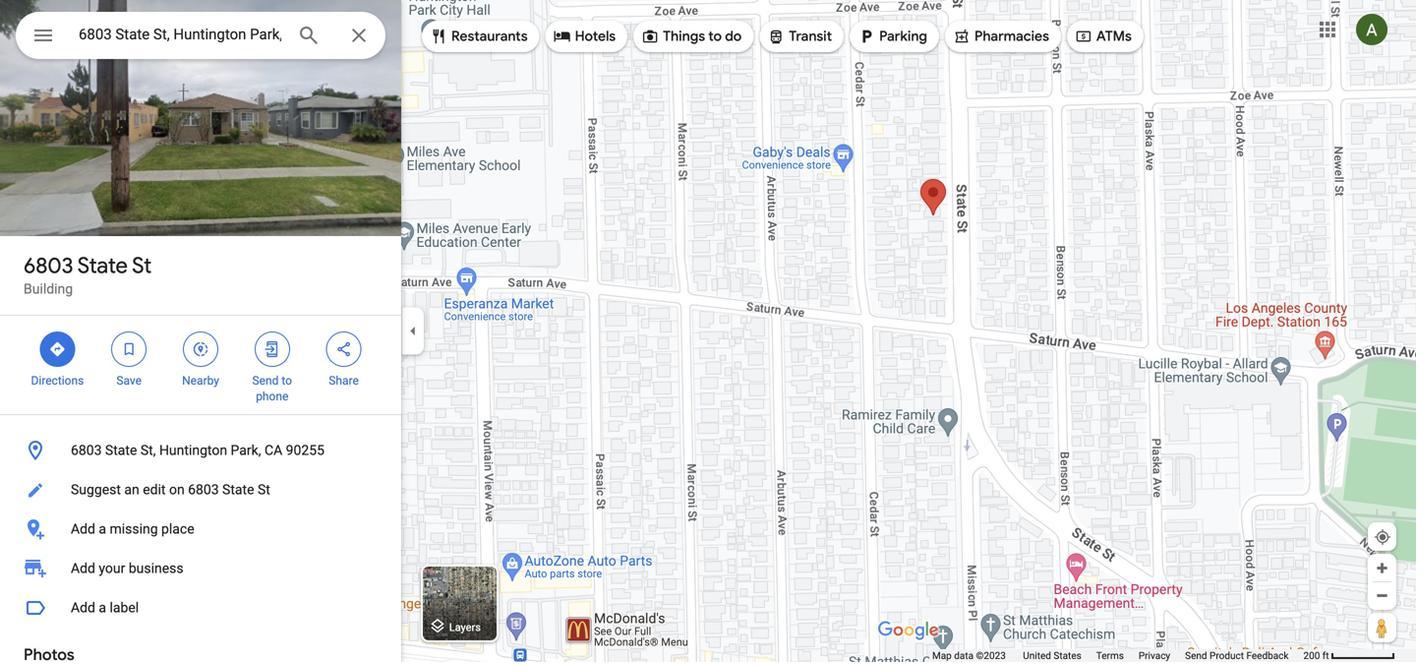 Task type: describe. For each thing, give the bounding box(es) containing it.
6803 for st,
[[71, 442, 102, 459]]

©2023
[[977, 650, 1006, 662]]

add your business link
[[0, 549, 401, 588]]

200
[[1304, 650, 1321, 662]]

directions
[[31, 374, 84, 388]]

hotels
[[575, 28, 616, 45]]

 parking
[[858, 26, 928, 47]]

parking
[[880, 28, 928, 45]]

6803 state st main content
[[0, 0, 401, 662]]

state for st,
[[105, 442, 137, 459]]

do
[[725, 28, 742, 45]]

privacy button
[[1139, 649, 1171, 662]]

zoom out image
[[1376, 588, 1390, 603]]

suggest an edit on 6803 state st button
[[0, 470, 401, 510]]

zoom in image
[[1376, 561, 1390, 576]]

state for st
[[78, 252, 128, 279]]

business
[[129, 560, 184, 577]]

a for label
[[99, 600, 106, 616]]

st inside button
[[258, 482, 270, 498]]

huntington
[[159, 442, 227, 459]]


[[642, 26, 659, 47]]

label
[[110, 600, 139, 616]]

90255
[[286, 442, 325, 459]]

6803 for st
[[24, 252, 73, 279]]


[[430, 26, 448, 47]]

place
[[161, 521, 194, 537]]


[[768, 26, 785, 47]]

 atms
[[1075, 26, 1132, 47]]

to inside send to phone
[[282, 374, 292, 388]]

send product feedback
[[1186, 650, 1289, 662]]

6803 state st, huntington park, ca 90255
[[71, 442, 325, 459]]

pharmacies
[[975, 28, 1050, 45]]

 things to do
[[642, 26, 742, 47]]

map data ©2023
[[933, 650, 1009, 662]]

st,
[[141, 442, 156, 459]]

terms
[[1097, 650, 1125, 662]]

google account: angela cha  
(angela.cha@adept.ai) image
[[1357, 14, 1388, 45]]

add a missing place
[[71, 521, 194, 537]]

suggest an edit on 6803 state st
[[71, 482, 270, 498]]

 pharmacies
[[953, 26, 1050, 47]]

restaurants
[[452, 28, 528, 45]]

product
[[1210, 650, 1245, 662]]

 restaurants
[[430, 26, 528, 47]]

map
[[933, 650, 952, 662]]

6803 state st building
[[24, 252, 152, 297]]

add for add your business
[[71, 560, 95, 577]]

park,
[[231, 442, 261, 459]]

200 ft button
[[1304, 650, 1396, 662]]

6803 inside button
[[188, 482, 219, 498]]

things
[[663, 28, 706, 45]]

to inside  things to do
[[709, 28, 722, 45]]

layers
[[449, 621, 481, 634]]

terms button
[[1097, 649, 1125, 662]]

 search field
[[16, 12, 386, 63]]

200 ft
[[1304, 650, 1330, 662]]

building
[[24, 281, 73, 297]]

 hotels
[[554, 26, 616, 47]]



Task type: vqa. For each thing, say whether or not it's contained in the screenshot.


Task type: locate. For each thing, give the bounding box(es) containing it.
send inside send to phone
[[252, 374, 279, 388]]

missing
[[110, 521, 158, 537]]

state left st,
[[105, 442, 137, 459]]

a left label
[[99, 600, 106, 616]]

1 horizontal spatial st
[[258, 482, 270, 498]]

send left 'product'
[[1186, 650, 1208, 662]]

None field
[[79, 23, 281, 46]]

0 horizontal spatial to
[[282, 374, 292, 388]]

1 vertical spatial st
[[258, 482, 270, 498]]

1 a from the top
[[99, 521, 106, 537]]

footer
[[933, 649, 1304, 662]]

6803 right on
[[188, 482, 219, 498]]

2 vertical spatial add
[[71, 600, 95, 616]]

1 vertical spatial add
[[71, 560, 95, 577]]

actions for 6803 state st region
[[0, 316, 401, 414]]

1 horizontal spatial to
[[709, 28, 722, 45]]

st
[[132, 252, 152, 279], [258, 482, 270, 498]]

add for add a label
[[71, 600, 95, 616]]

show your location image
[[1375, 528, 1392, 546]]

your
[[99, 560, 125, 577]]

3 add from the top
[[71, 600, 95, 616]]

ca
[[265, 442, 283, 459]]

1 horizontal spatial send
[[1186, 650, 1208, 662]]

0 vertical spatial 6803
[[24, 252, 73, 279]]

state down "park,"
[[222, 482, 254, 498]]

state inside suggest an edit on 6803 state st button
[[222, 482, 254, 498]]

1 add from the top
[[71, 521, 95, 537]]

to
[[709, 28, 722, 45], [282, 374, 292, 388]]

1 vertical spatial send
[[1186, 650, 1208, 662]]

footer inside google maps element
[[933, 649, 1304, 662]]

share
[[329, 374, 359, 388]]

ft
[[1323, 650, 1330, 662]]

add left "your"
[[71, 560, 95, 577]]

0 horizontal spatial send
[[252, 374, 279, 388]]

2 vertical spatial state
[[222, 482, 254, 498]]

6803 up building
[[24, 252, 73, 279]]


[[858, 26, 876, 47]]

6803 state st, huntington park, ca 90255 button
[[0, 431, 401, 470]]

send for send to phone
[[252, 374, 279, 388]]

united states button
[[1024, 649, 1082, 662]]

suggest
[[71, 482, 121, 498]]

add a missing place button
[[0, 510, 401, 549]]


[[554, 26, 571, 47]]

2 vertical spatial 6803
[[188, 482, 219, 498]]

0 vertical spatial send
[[252, 374, 279, 388]]

united
[[1024, 650, 1052, 662]]

show street view coverage image
[[1369, 613, 1397, 643]]

1 vertical spatial 6803
[[71, 442, 102, 459]]

nearby
[[182, 374, 219, 388]]

 button
[[16, 12, 71, 63]]

0 horizontal spatial st
[[132, 252, 152, 279]]

st down ca
[[258, 482, 270, 498]]

0 vertical spatial state
[[78, 252, 128, 279]]

send product feedback button
[[1186, 649, 1289, 662]]

footer containing map data ©2023
[[933, 649, 1304, 662]]

add left label
[[71, 600, 95, 616]]

collapse side panel image
[[402, 320, 424, 342]]

0 vertical spatial a
[[99, 521, 106, 537]]

send up 'phone'
[[252, 374, 279, 388]]


[[31, 21, 55, 50]]

phone
[[256, 390, 289, 403]]

united states
[[1024, 650, 1082, 662]]

to up 'phone'
[[282, 374, 292, 388]]

states
[[1054, 650, 1082, 662]]

send inside button
[[1186, 650, 1208, 662]]

a
[[99, 521, 106, 537], [99, 600, 106, 616]]

to left do at the right top of the page
[[709, 28, 722, 45]]


[[120, 338, 138, 360]]


[[264, 338, 281, 360]]

none field inside 6803 state st, huntington park, ca 90255 field
[[79, 23, 281, 46]]

google maps element
[[0, 0, 1417, 662]]

0 vertical spatial st
[[132, 252, 152, 279]]

an
[[124, 482, 139, 498]]

 transit
[[768, 26, 833, 47]]


[[49, 338, 66, 360]]

6803 up the suggest at the bottom of page
[[71, 442, 102, 459]]

6803 State St, Huntington Park, CA 90255 field
[[16, 12, 386, 59]]

feedback
[[1247, 650, 1289, 662]]

1 vertical spatial state
[[105, 442, 137, 459]]

send
[[252, 374, 279, 388], [1186, 650, 1208, 662]]

data
[[955, 650, 974, 662]]

2 add from the top
[[71, 560, 95, 577]]

state inside 6803 state st, huntington park, ca 90255 "button"
[[105, 442, 137, 459]]

6803 inside 6803 state st building
[[24, 252, 73, 279]]

0 vertical spatial to
[[709, 28, 722, 45]]

state up 
[[78, 252, 128, 279]]

transit
[[789, 28, 833, 45]]

st up 
[[132, 252, 152, 279]]

a for missing
[[99, 521, 106, 537]]

add for add a missing place
[[71, 521, 95, 537]]

privacy
[[1139, 650, 1171, 662]]

1 vertical spatial a
[[99, 600, 106, 616]]

send for send product feedback
[[1186, 650, 1208, 662]]

add a label button
[[0, 588, 401, 628]]

add down the suggest at the bottom of page
[[71, 521, 95, 537]]


[[1075, 26, 1093, 47]]

st inside 6803 state st building
[[132, 252, 152, 279]]

1 vertical spatial to
[[282, 374, 292, 388]]

6803
[[24, 252, 73, 279], [71, 442, 102, 459], [188, 482, 219, 498]]

state inside 6803 state st building
[[78, 252, 128, 279]]

2 a from the top
[[99, 600, 106, 616]]

save
[[116, 374, 142, 388]]

a left missing
[[99, 521, 106, 537]]

edit
[[143, 482, 166, 498]]


[[953, 26, 971, 47]]


[[335, 338, 353, 360]]

state
[[78, 252, 128, 279], [105, 442, 137, 459], [222, 482, 254, 498]]

send to phone
[[252, 374, 292, 403]]

0 vertical spatial add
[[71, 521, 95, 537]]

6803 inside "button"
[[71, 442, 102, 459]]


[[192, 338, 210, 360]]

on
[[169, 482, 185, 498]]

add your business
[[71, 560, 184, 577]]

add
[[71, 521, 95, 537], [71, 560, 95, 577], [71, 600, 95, 616]]

atms
[[1097, 28, 1132, 45]]

add a label
[[71, 600, 139, 616]]



